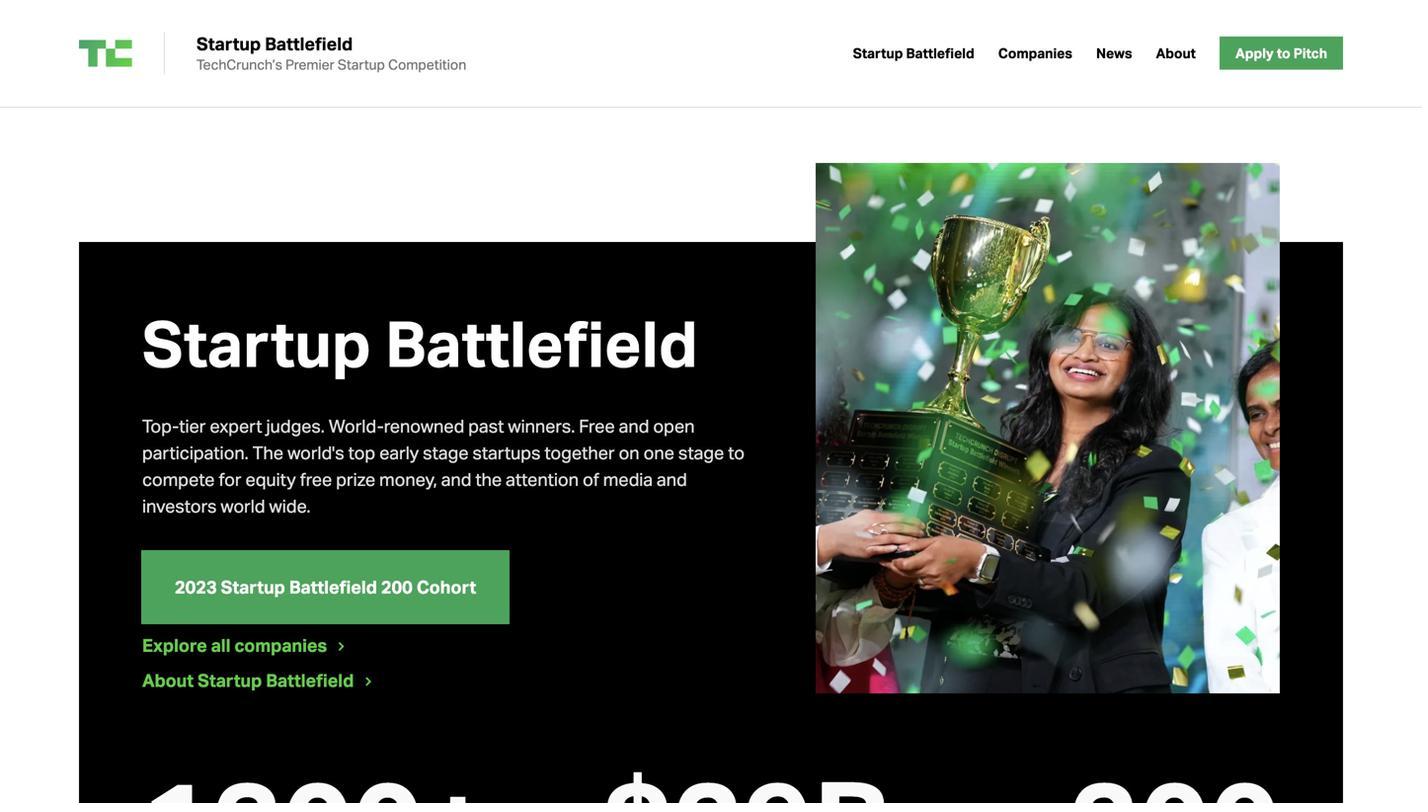 Task type: vqa. For each thing, say whether or not it's contained in the screenshot.
bottommost "Apps" Link
no



Task type: locate. For each thing, give the bounding box(es) containing it.
companies
[[234, 634, 327, 657]]

to right "one"
[[728, 441, 745, 464]]

one
[[644, 441, 675, 464]]

0 horizontal spatial startup battlefield
[[142, 303, 698, 382]]

participation.
[[142, 441, 249, 464]]

top-
[[142, 415, 179, 437]]

battlefield inside startup battlefield techcrunch's premier startup competition
[[265, 33, 353, 55]]

0 horizontal spatial to
[[728, 441, 745, 464]]

about
[[1156, 45, 1196, 62], [142, 669, 194, 692]]

startup battlefield main content
[[10, 163, 1413, 803]]

compete
[[142, 468, 215, 490]]

top
[[348, 441, 376, 464]]

top-tier expert judges. world-renowned past winners. free and open participation. the world's top early stage startups together on one stage to compete for equity free prize money, and the attention of media and investors world wide.
[[142, 415, 745, 517]]

battlefield left "companies"
[[906, 45, 975, 62]]

1 vertical spatial to
[[728, 441, 745, 464]]

tier
[[179, 415, 206, 437]]

about for about startup battlefield
[[142, 669, 194, 692]]

about right news
[[1156, 45, 1196, 62]]

world-
[[329, 415, 384, 437]]

battlefield
[[265, 33, 353, 55], [906, 45, 975, 62], [385, 303, 698, 382], [289, 576, 377, 598], [266, 669, 354, 692]]

premier
[[286, 56, 335, 73]]

startup
[[197, 33, 261, 55], [853, 45, 903, 62], [338, 56, 385, 73], [142, 303, 371, 382], [221, 576, 285, 598], [198, 669, 262, 692]]

the
[[476, 468, 502, 490]]

apply
[[1236, 45, 1274, 62]]

pitch
[[1294, 45, 1328, 62]]

0 horizontal spatial about
[[142, 669, 194, 692]]

explore all companies link
[[142, 634, 347, 659]]

and down "one"
[[657, 468, 687, 490]]

competition
[[388, 56, 466, 73]]

about startup battlefield link
[[142, 669, 374, 694]]

about inside 'link'
[[142, 669, 194, 692]]

winners.
[[508, 415, 575, 437]]

0 vertical spatial about
[[1156, 45, 1196, 62]]

expert
[[210, 415, 262, 437]]

1 horizontal spatial stage
[[679, 441, 724, 464]]

media
[[603, 468, 653, 490]]

explore all companies
[[142, 634, 327, 657]]

and
[[619, 415, 649, 437], [441, 468, 472, 490], [657, 468, 687, 490]]

stage
[[423, 441, 469, 464], [679, 441, 724, 464]]

world's
[[288, 441, 344, 464]]

2 horizontal spatial and
[[657, 468, 687, 490]]

renowned
[[384, 415, 465, 437]]

companies
[[998, 45, 1073, 62]]

on
[[619, 441, 640, 464]]

stage down renowned
[[423, 441, 469, 464]]

to left pitch
[[1277, 45, 1291, 62]]

0 horizontal spatial stage
[[423, 441, 469, 464]]

to
[[1277, 45, 1291, 62], [728, 441, 745, 464]]

1 horizontal spatial startup battlefield
[[853, 45, 975, 62]]

about for about
[[1156, 45, 1196, 62]]

1 horizontal spatial about
[[1156, 45, 1196, 62]]

about down explore
[[142, 669, 194, 692]]

stage down open
[[679, 441, 724, 464]]

startup battlefield inside main content
[[142, 303, 698, 382]]

1 stage from the left
[[423, 441, 469, 464]]

for
[[219, 468, 242, 490]]

1 vertical spatial about
[[142, 669, 194, 692]]

attention
[[506, 468, 579, 490]]

battlefield down companies
[[266, 669, 354, 692]]

startups
[[473, 441, 541, 464]]

1 horizontal spatial and
[[619, 415, 649, 437]]

startup battlefield
[[853, 45, 975, 62], [142, 303, 698, 382]]

startup battlefield link
[[197, 31, 353, 59], [853, 43, 975, 66]]

1 vertical spatial startup battlefield
[[142, 303, 698, 382]]

battlefield up premier
[[265, 33, 353, 55]]

and up on
[[619, 415, 649, 437]]

about link
[[1156, 43, 1196, 66]]

prize
[[336, 468, 375, 490]]

explore
[[142, 634, 207, 657]]

1 horizontal spatial startup battlefield link
[[853, 43, 975, 66]]

and left the
[[441, 468, 472, 490]]

0 vertical spatial to
[[1277, 45, 1291, 62]]

all
[[211, 634, 231, 657]]

0 horizontal spatial and
[[441, 468, 472, 490]]

world
[[221, 495, 265, 517]]

wide.
[[269, 495, 311, 517]]



Task type: describe. For each thing, give the bounding box(es) containing it.
battlefield inside 'link'
[[266, 669, 354, 692]]

the
[[253, 441, 284, 464]]

startup inside 'link'
[[198, 669, 262, 692]]

free
[[579, 415, 615, 437]]

200
[[381, 576, 413, 598]]

equity
[[246, 468, 296, 490]]

startup battlefield techcrunch's premier startup competition
[[197, 33, 466, 73]]

2 stage from the left
[[679, 441, 724, 464]]

companies link
[[998, 43, 1073, 66]]

early
[[379, 441, 419, 464]]

battlefield left 200
[[289, 576, 377, 598]]

together
[[545, 441, 615, 464]]

0 horizontal spatial startup battlefield link
[[197, 31, 353, 59]]

open
[[653, 415, 695, 437]]

battlefield up winners.
[[385, 303, 698, 382]]

1 horizontal spatial to
[[1277, 45, 1291, 62]]

of
[[583, 468, 599, 490]]

2023 startup battlefield 200 cohort link
[[142, 551, 509, 624]]

past
[[469, 415, 504, 437]]

techcrunch's
[[197, 56, 282, 73]]

0 vertical spatial startup battlefield
[[853, 45, 975, 62]]

about startup battlefield
[[142, 669, 354, 692]]

news
[[1096, 45, 1133, 62]]

2023 startup battlefield 200 cohort
[[175, 576, 476, 598]]

to inside top-tier expert judges. world-renowned past winners. free and open participation. the world's top early stage startups together on one stage to compete for equity free prize money, and the attention of media and investors world wide.
[[728, 441, 745, 464]]

apply to pitch
[[1236, 45, 1328, 62]]

cohort
[[417, 576, 476, 598]]

free
[[300, 468, 332, 490]]

investors
[[142, 495, 217, 517]]

news link
[[1096, 43, 1133, 66]]

money,
[[379, 468, 437, 490]]

apply to pitch link
[[1220, 37, 1343, 70]]

judges.
[[266, 415, 325, 437]]

2023
[[175, 576, 217, 598]]



